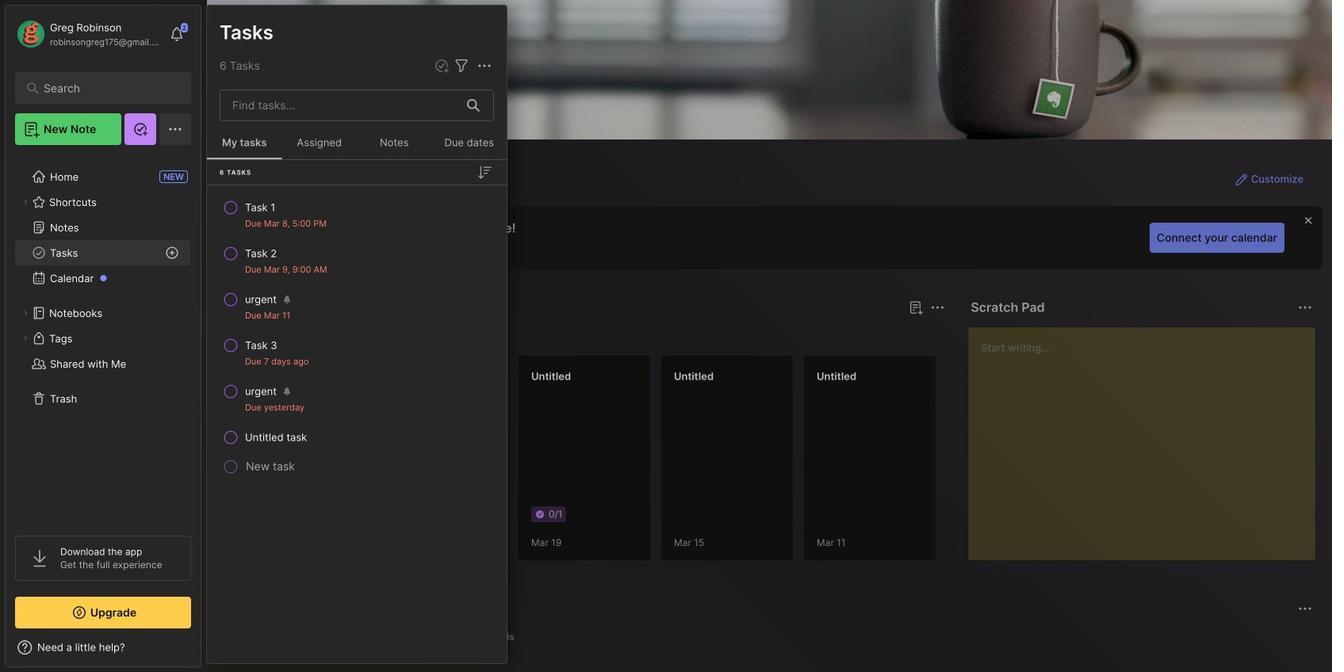 Task type: vqa. For each thing, say whether or not it's contained in the screenshot.
find tasks… text box
yes



Task type: describe. For each thing, give the bounding box(es) containing it.
filter tasks image
[[452, 56, 471, 75]]

5 row from the top
[[213, 377, 500, 420]]

expand tags image
[[21, 334, 30, 343]]

task 2 1 cell
[[245, 246, 277, 262]]

sort options image
[[475, 163, 494, 182]]

click to collapse image
[[200, 643, 212, 662]]

new task image
[[434, 58, 450, 74]]

Sort options field
[[475, 163, 494, 182]]

task 3 3 cell
[[245, 338, 277, 354]]

Search text field
[[44, 81, 170, 96]]

4 row from the top
[[213, 331, 500, 374]]

tree inside main element
[[6, 155, 201, 522]]

expand notebooks image
[[21, 308, 30, 318]]

2 tab list from the top
[[236, 628, 1310, 647]]

3 row from the top
[[213, 285, 500, 328]]



Task type: locate. For each thing, give the bounding box(es) containing it.
none search field inside main element
[[44, 79, 170, 98]]

Find tasks… text field
[[223, 92, 458, 119]]

row group
[[207, 160, 507, 497], [232, 355, 1332, 571]]

Filter tasks field
[[452, 56, 471, 75]]

6 row from the top
[[213, 423, 500, 452]]

row
[[213, 194, 500, 236], [213, 239, 500, 282], [213, 285, 500, 328], [213, 331, 500, 374], [213, 377, 500, 420], [213, 423, 500, 452]]

None search field
[[44, 79, 170, 98]]

Start writing… text field
[[981, 328, 1315, 548]]

tab list
[[236, 327, 942, 346], [236, 628, 1310, 647]]

untitled task 5 cell
[[245, 430, 307, 446]]

WHAT'S NEW field
[[6, 635, 201, 661]]

2 row from the top
[[213, 239, 500, 282]]

1 vertical spatial tab list
[[236, 628, 1310, 647]]

1 tab list from the top
[[236, 327, 942, 346]]

task 1 0 cell
[[245, 200, 275, 216]]

More actions and view options field
[[471, 56, 494, 75]]

Account field
[[15, 18, 162, 50]]

tree
[[6, 155, 201, 522]]

more actions and view options image
[[475, 56, 494, 75]]

urgent 4 cell
[[245, 384, 277, 400]]

1 row from the top
[[213, 194, 500, 236]]

main element
[[0, 0, 206, 672]]

0 vertical spatial tab list
[[236, 327, 942, 346]]

tab
[[236, 327, 282, 346], [288, 327, 353, 346], [356, 628, 423, 647], [477, 628, 522, 647]]

urgent 2 cell
[[245, 292, 277, 308]]



